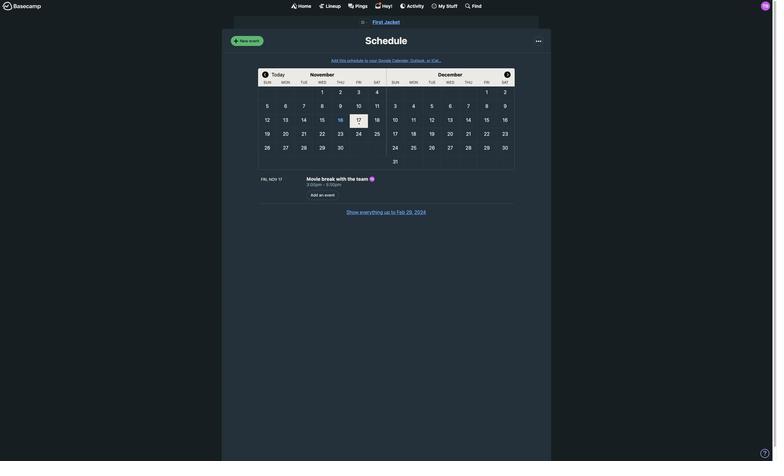 Task type: locate. For each thing, give the bounding box(es) containing it.
0 horizontal spatial tyler black image
[[370, 177, 375, 182]]

1 horizontal spatial sat
[[502, 80, 509, 85]]

wed down december
[[447, 80, 455, 85]]

add left this
[[331, 58, 339, 63]]

switch accounts image
[[2, 2, 41, 11]]

tue
[[301, 80, 308, 85], [429, 80, 436, 85]]

to inside button
[[392, 210, 396, 215]]

0 vertical spatial to
[[365, 58, 369, 63]]

nov
[[269, 178, 278, 182]]

1 vertical spatial to
[[392, 210, 396, 215]]

mon for november
[[282, 80, 290, 85]]

2 mon from the left
[[410, 80, 419, 85]]

event right new
[[249, 38, 260, 43]]

event inside "add an event" link
[[325, 193, 335, 198]]

add left 'an'
[[311, 193, 318, 198]]

0 horizontal spatial sun
[[264, 80, 272, 85]]

thu for november
[[337, 80, 345, 85]]

1 sun from the left
[[264, 80, 272, 85]]

add
[[331, 58, 339, 63], [311, 193, 318, 198]]

main element
[[0, 0, 773, 12]]

mon down outlook,
[[410, 80, 419, 85]]

sun
[[264, 80, 272, 85], [392, 80, 400, 85]]

up
[[385, 210, 390, 215]]

0 horizontal spatial sat
[[374, 80, 381, 85]]

1 sat from the left
[[374, 80, 381, 85]]

sun down "calendar,"
[[392, 80, 400, 85]]

fri for december
[[485, 80, 490, 85]]

wed for november
[[318, 80, 327, 85]]

1 horizontal spatial sun
[[392, 80, 400, 85]]

1 vertical spatial event
[[325, 193, 335, 198]]

1 fri from the left
[[357, 80, 362, 85]]

0 vertical spatial event
[[249, 38, 260, 43]]

sat for november
[[374, 80, 381, 85]]

thu
[[337, 80, 345, 85], [465, 80, 473, 85]]

0 horizontal spatial add
[[311, 193, 318, 198]]

tue down or
[[429, 80, 436, 85]]

1 horizontal spatial event
[[325, 193, 335, 198]]

0 vertical spatial tyler black image
[[762, 2, 771, 11]]

to
[[365, 58, 369, 63], [392, 210, 396, 215]]

0 horizontal spatial to
[[365, 58, 369, 63]]

home link
[[291, 3, 312, 9]]

0 horizontal spatial wed
[[318, 80, 327, 85]]

1 wed from the left
[[318, 80, 327, 85]]

1 vertical spatial tyler black image
[[370, 177, 375, 182]]

hey! button
[[375, 2, 393, 9]]

event right 'an'
[[325, 193, 335, 198]]

mon
[[282, 80, 290, 85], [410, 80, 419, 85]]

tyler black image
[[762, 2, 771, 11], [370, 177, 375, 182]]

wed down november
[[318, 80, 327, 85]]

stuff
[[447, 3, 458, 9]]

pings button
[[348, 3, 368, 9]]

november
[[311, 72, 335, 78]]

event inside the new event link
[[249, 38, 260, 43]]

add an event link
[[307, 191, 339, 201]]

to right up
[[392, 210, 396, 215]]

home
[[299, 3, 312, 9]]

tue right today link
[[301, 80, 308, 85]]

1 horizontal spatial tue
[[429, 80, 436, 85]]

0 vertical spatial add
[[331, 58, 339, 63]]

1 horizontal spatial thu
[[465, 80, 473, 85]]

•
[[358, 121, 360, 126]]

0 horizontal spatial thu
[[337, 80, 345, 85]]

1 thu from the left
[[337, 80, 345, 85]]

hey!
[[383, 3, 393, 9]]

1 horizontal spatial wed
[[447, 80, 455, 85]]

sat
[[374, 80, 381, 85], [502, 80, 509, 85]]

2 fri from the left
[[485, 80, 490, 85]]

outlook,
[[411, 58, 426, 63]]

ical…
[[432, 58, 442, 63]]

1 horizontal spatial mon
[[410, 80, 419, 85]]

the
[[348, 177, 356, 182]]

1 horizontal spatial fri
[[485, 80, 490, 85]]

wed
[[318, 80, 327, 85], [447, 80, 455, 85]]

sat for december
[[502, 80, 509, 85]]

new event
[[240, 38, 260, 43]]

2 thu from the left
[[465, 80, 473, 85]]

0 horizontal spatial mon
[[282, 80, 290, 85]]

1 horizontal spatial to
[[392, 210, 396, 215]]

my stuff
[[439, 3, 458, 9]]

wed for december
[[447, 80, 455, 85]]

2 sat from the left
[[502, 80, 509, 85]]

1 mon from the left
[[282, 80, 290, 85]]

an
[[319, 193, 324, 198]]

first jacket
[[373, 19, 400, 25]]

1 vertical spatial add
[[311, 193, 318, 198]]

add this schedule to your google calendar, outlook, or ical… link
[[331, 58, 442, 63]]

sun left today link
[[264, 80, 272, 85]]

add for add this schedule to your google calendar, outlook, or ical…
[[331, 58, 339, 63]]

1 horizontal spatial add
[[331, 58, 339, 63]]

mon down today
[[282, 80, 290, 85]]

1 horizontal spatial tyler black image
[[762, 2, 771, 11]]

to left your at left
[[365, 58, 369, 63]]

sun for december
[[392, 80, 400, 85]]

1 tue from the left
[[301, 80, 308, 85]]

feb
[[397, 210, 405, 215]]

fri
[[357, 80, 362, 85], [485, 80, 490, 85]]

2 sun from the left
[[392, 80, 400, 85]]

0 horizontal spatial fri
[[357, 80, 362, 85]]

activity link
[[400, 3, 424, 9]]

2 wed from the left
[[447, 80, 455, 85]]

find
[[473, 3, 482, 9]]

0 horizontal spatial event
[[249, 38, 260, 43]]

2024
[[415, 210, 427, 215]]

event
[[249, 38, 260, 43], [325, 193, 335, 198]]

0 horizontal spatial tue
[[301, 80, 308, 85]]

2 tue from the left
[[429, 80, 436, 85]]



Task type: vqa. For each thing, say whether or not it's contained in the screenshot.
now
no



Task type: describe. For each thing, give the bounding box(es) containing it.
fri, nov 17
[[261, 178, 283, 182]]

movie
[[307, 177, 321, 182]]

new event link
[[231, 36, 264, 46]]

mon for december
[[410, 80, 419, 85]]

show        everything      up to        feb 29, 2024
[[347, 210, 427, 215]]

tue for november
[[301, 80, 308, 85]]

thu for december
[[465, 80, 473, 85]]

5:00pm
[[326, 182, 342, 187]]

new
[[240, 38, 248, 43]]

everything
[[360, 210, 383, 215]]

lineup link
[[319, 3, 341, 9]]

google
[[379, 58, 392, 63]]

add for add an event
[[311, 193, 318, 198]]

add this schedule to your google calendar, outlook, or ical…
[[331, 58, 442, 63]]

sun for november
[[264, 80, 272, 85]]

movie break with the team
[[307, 177, 370, 182]]

jacket
[[385, 19, 400, 25]]

december
[[439, 72, 463, 78]]

tyler black image inside main element
[[762, 2, 771, 11]]

to for up
[[392, 210, 396, 215]]

fri,
[[261, 178, 268, 182]]

tue for december
[[429, 80, 436, 85]]

today link
[[272, 68, 285, 81]]

or
[[427, 58, 431, 63]]

to for schedule
[[365, 58, 369, 63]]

with
[[337, 177, 347, 182]]

find button
[[465, 3, 482, 9]]

3:00pm     -     5:00pm
[[307, 182, 342, 187]]

29,
[[407, 210, 414, 215]]

lineup
[[326, 3, 341, 9]]

activity
[[407, 3, 424, 9]]

fri for november
[[357, 80, 362, 85]]

my
[[439, 3, 446, 9]]

my stuff button
[[432, 3, 458, 9]]

team
[[357, 177, 369, 182]]

today
[[272, 72, 285, 78]]

-
[[323, 182, 325, 187]]

3:00pm
[[307, 182, 322, 187]]

schedule
[[347, 58, 364, 63]]

17
[[279, 178, 283, 182]]

first jacket link
[[373, 19, 400, 25]]

your
[[370, 58, 378, 63]]

schedule
[[366, 35, 408, 46]]

pings
[[356, 3, 368, 9]]

show
[[347, 210, 359, 215]]

add an event
[[311, 193, 335, 198]]

calendar,
[[393, 58, 410, 63]]

first
[[373, 19, 384, 25]]

show        everything      up to        feb 29, 2024 button
[[347, 209, 427, 216]]

this
[[340, 58, 346, 63]]

break
[[322, 177, 335, 182]]



